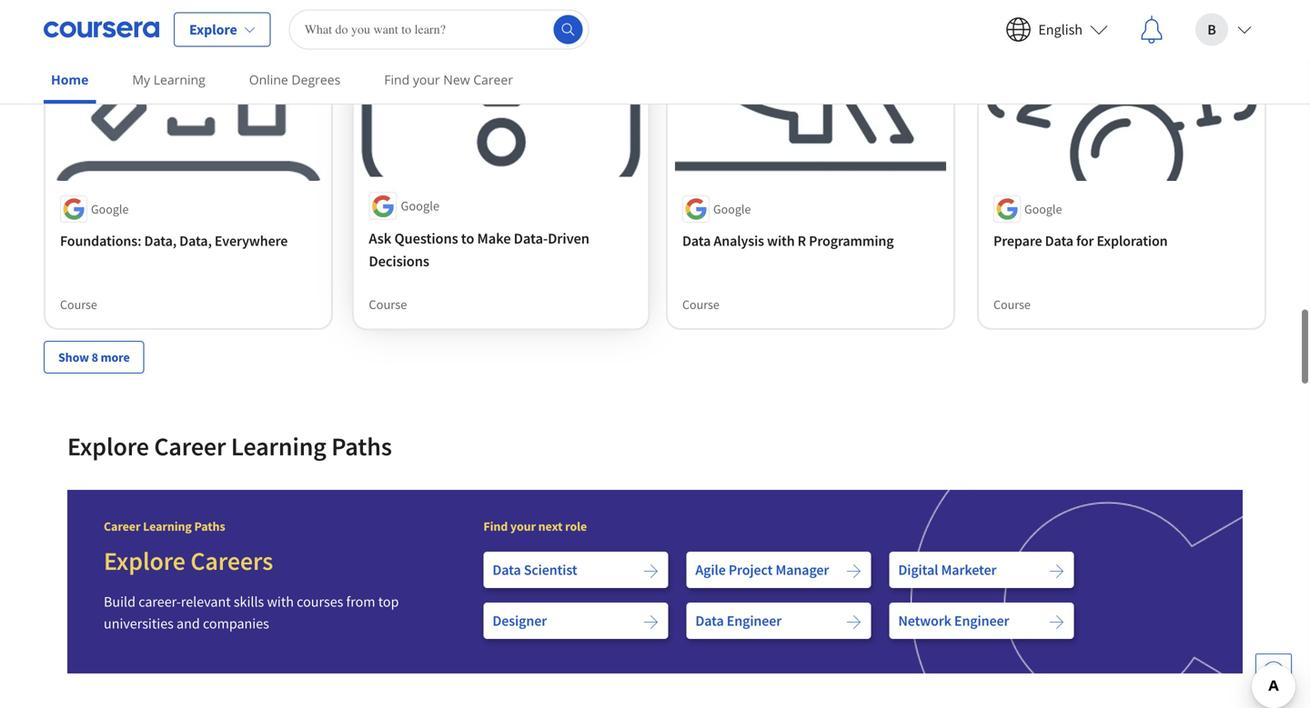 Task type: locate. For each thing, give the bounding box(es) containing it.
data,
[[144, 232, 177, 250], [179, 232, 212, 250]]

1 vertical spatial explore
[[67, 431, 149, 463]]

1 vertical spatial career
[[154, 431, 226, 463]]

arrow right image inside data scientist link
[[643, 564, 659, 580]]

1 vertical spatial arrow right image
[[846, 615, 862, 631]]

1 engineer from the left
[[727, 612, 782, 630]]

None search field
[[289, 10, 589, 50]]

career inside find your new career "link"
[[473, 71, 513, 88]]

course
[[369, 296, 407, 313], [60, 296, 97, 313], [683, 296, 720, 313], [994, 296, 1031, 313]]

course down decisions
[[369, 296, 407, 313]]

data engineer
[[696, 612, 782, 630]]

0 horizontal spatial career
[[104, 519, 141, 535]]

arrow right image for engineer
[[846, 615, 862, 631]]

with left r
[[767, 232, 795, 250]]

arrow right image for data scientist
[[643, 564, 659, 580]]

course down analysis
[[683, 296, 720, 313]]

data left analysis
[[683, 232, 711, 250]]

0 vertical spatial explore
[[189, 20, 237, 39]]

google up the foundations:
[[91, 201, 129, 217]]

everywhere
[[215, 232, 288, 250]]

explore inside popup button
[[189, 20, 237, 39]]

arrow right image
[[1049, 564, 1065, 580], [846, 615, 862, 631]]

english button
[[991, 0, 1123, 59]]

data analysis with r programming link
[[683, 230, 939, 252]]

digital marketer link
[[889, 552, 1074, 589]]

0 horizontal spatial find
[[384, 71, 410, 88]]

career up explore careers
[[104, 519, 141, 535]]

data for data scientist
[[493, 561, 521, 579]]

build career-relevant skills with courses from top universities and companies
[[104, 593, 399, 633]]

courses
[[297, 593, 343, 611]]

scientist
[[524, 561, 577, 579]]

find left new
[[384, 71, 410, 88]]

0 horizontal spatial arrow right image
[[846, 615, 862, 631]]

2 vertical spatial career
[[104, 519, 141, 535]]

find left next
[[484, 519, 508, 535]]

1 horizontal spatial arrow right image
[[1049, 564, 1065, 580]]

explore up my learning
[[189, 20, 237, 39]]

your inside find your new career "link"
[[413, 71, 440, 88]]

1 vertical spatial your
[[510, 519, 536, 535]]

career right new
[[473, 71, 513, 88]]

data left scientist
[[493, 561, 521, 579]]

0 vertical spatial learning
[[154, 71, 205, 88]]

0 horizontal spatial with
[[267, 593, 294, 611]]

1 horizontal spatial data,
[[179, 232, 212, 250]]

2 horizontal spatial career
[[473, 71, 513, 88]]

1 horizontal spatial find
[[484, 519, 508, 535]]

career up career learning paths
[[154, 431, 226, 463]]

2 vertical spatial learning
[[143, 519, 192, 535]]

engineer for network engineer
[[955, 612, 1010, 630]]

google for questions
[[401, 198, 440, 215]]

google
[[401, 198, 440, 215], [91, 201, 129, 217], [714, 201, 751, 217], [1025, 201, 1062, 217]]

google up prepare in the right of the page
[[1025, 201, 1062, 217]]

agile
[[696, 561, 726, 579]]

role
[[565, 519, 587, 535]]

0 vertical spatial your
[[413, 71, 440, 88]]

your
[[413, 71, 440, 88], [510, 519, 536, 535]]

course down prepare in the right of the page
[[994, 296, 1031, 313]]

driven
[[548, 230, 590, 249]]

1 vertical spatial learning
[[231, 431, 326, 463]]

from
[[346, 593, 375, 611]]

coursera image
[[44, 15, 159, 44]]

3 course from the left
[[683, 296, 720, 313]]

designer link
[[484, 603, 668, 640]]

with
[[767, 232, 795, 250], [267, 593, 294, 611]]

2 course from the left
[[60, 296, 97, 313]]

prepare
[[994, 232, 1043, 250]]

1 vertical spatial find
[[484, 519, 508, 535]]

2 vertical spatial explore
[[104, 545, 186, 577]]

degrees
[[292, 71, 341, 88]]

arrow right image inside digital marketer link
[[1049, 564, 1065, 580]]

explore down more
[[67, 431, 149, 463]]

arrow right image
[[643, 564, 659, 580], [846, 564, 862, 580], [643, 615, 659, 631], [1049, 615, 1065, 631]]

arrow right image inside network engineer link
[[1049, 615, 1065, 631]]

1 vertical spatial with
[[267, 593, 294, 611]]

arrow right image inside data engineer link
[[846, 615, 862, 631]]

arrow right image inside the designer link
[[643, 615, 659, 631]]

arrow right image for designer
[[643, 615, 659, 631]]

foundations: data, data, everywhere link
[[60, 230, 317, 252]]

1 course from the left
[[369, 296, 407, 313]]

data, right the foundations:
[[144, 232, 177, 250]]

arrow right image right marketer
[[1049, 564, 1065, 580]]

my learning
[[132, 71, 205, 88]]

0 vertical spatial paths
[[331, 431, 392, 463]]

0 horizontal spatial data,
[[144, 232, 177, 250]]

0 vertical spatial arrow right image
[[1049, 564, 1065, 580]]

course up show
[[60, 296, 97, 313]]

4 course from the left
[[994, 296, 1031, 313]]

skills
[[234, 593, 264, 611]]

your left next
[[510, 519, 536, 535]]

career
[[473, 71, 513, 88], [154, 431, 226, 463], [104, 519, 141, 535]]

marketer
[[941, 561, 997, 579]]

explore for explore careers
[[104, 545, 186, 577]]

agile project manager
[[696, 561, 829, 579]]

manager
[[776, 561, 829, 579]]

0 vertical spatial find
[[384, 71, 410, 88]]

for
[[1077, 232, 1094, 250]]

with inside popular in data science collection element
[[767, 232, 795, 250]]

network
[[899, 612, 952, 630]]

google up analysis
[[714, 201, 751, 217]]

find inside "link"
[[384, 71, 410, 88]]

explore career learning paths
[[67, 431, 392, 463]]

engineer for data engineer
[[727, 612, 782, 630]]

course for foundations: data, data, everywhere
[[60, 296, 97, 313]]

careers
[[191, 545, 273, 577]]

0 horizontal spatial your
[[413, 71, 440, 88]]

1 horizontal spatial engineer
[[955, 612, 1010, 630]]

0 vertical spatial career
[[473, 71, 513, 88]]

2 data, from the left
[[179, 232, 212, 250]]

paths
[[331, 431, 392, 463], [194, 519, 225, 535]]

2 engineer from the left
[[955, 612, 1010, 630]]

1 horizontal spatial with
[[767, 232, 795, 250]]

home link
[[44, 59, 96, 104]]

arrow right image inside agile project manager link
[[846, 564, 862, 580]]

0 vertical spatial with
[[767, 232, 795, 250]]

online degrees link
[[242, 59, 348, 100]]

google up questions
[[401, 198, 440, 215]]

data scientist link
[[484, 552, 668, 589]]

engineer down digital marketer link
[[955, 612, 1010, 630]]

build
[[104, 593, 136, 611]]

engineer
[[727, 612, 782, 630], [955, 612, 1010, 630]]

data left for
[[1045, 232, 1074, 250]]

b button
[[1181, 0, 1267, 59]]

digital
[[899, 561, 939, 579]]

and
[[177, 615, 200, 633]]

1 horizontal spatial your
[[510, 519, 536, 535]]

learning
[[154, 71, 205, 88], [231, 431, 326, 463], [143, 519, 192, 535]]

1 horizontal spatial paths
[[331, 431, 392, 463]]

your left new
[[413, 71, 440, 88]]

my
[[132, 71, 150, 88]]

1 horizontal spatial career
[[154, 431, 226, 463]]

data, left everywhere at the top
[[179, 232, 212, 250]]

new
[[443, 71, 470, 88]]

explore
[[189, 20, 237, 39], [67, 431, 149, 463], [104, 545, 186, 577]]

arrow right image left network
[[846, 615, 862, 631]]

find
[[384, 71, 410, 88], [484, 519, 508, 535]]

1 vertical spatial paths
[[194, 519, 225, 535]]

0 horizontal spatial engineer
[[727, 612, 782, 630]]

with right skills
[[267, 593, 294, 611]]

foundations:
[[60, 232, 141, 250]]

explore down career learning paths
[[104, 545, 186, 577]]

engineer down project
[[727, 612, 782, 630]]

data
[[683, 232, 711, 250], [1045, 232, 1074, 250], [493, 561, 521, 579], [696, 612, 724, 630]]

universities
[[104, 615, 174, 633]]

data down agile
[[696, 612, 724, 630]]



Task type: describe. For each thing, give the bounding box(es) containing it.
my learning link
[[125, 59, 213, 100]]

next
[[538, 519, 563, 535]]

english
[[1039, 20, 1083, 39]]

career learning paths
[[104, 519, 225, 535]]

your for next
[[510, 519, 536, 535]]

designer
[[493, 612, 547, 630]]

find for find your next role
[[484, 519, 508, 535]]

programming
[[809, 232, 894, 250]]

ask questions to make data-driven decisions
[[369, 230, 590, 271]]

your for new
[[413, 71, 440, 88]]

data scientist
[[493, 561, 577, 579]]

prepare data for exploration
[[994, 232, 1168, 250]]

b
[[1208, 20, 1217, 39]]

help center image
[[1263, 662, 1285, 683]]

with inside 'build career-relevant skills with courses from top universities and companies'
[[267, 593, 294, 611]]

google for data
[[1025, 201, 1062, 217]]

companies
[[203, 615, 269, 633]]

career-
[[139, 593, 181, 611]]

ask questions to make data-driven decisions link
[[369, 228, 633, 273]]

data engineer link
[[687, 603, 871, 640]]

What do you want to learn? text field
[[289, 10, 589, 50]]

show
[[58, 349, 89, 366]]

arrow right image for network engineer
[[1049, 615, 1065, 631]]

8
[[92, 349, 98, 366]]

learning for my learning
[[154, 71, 205, 88]]

questions
[[395, 230, 458, 249]]

course for data analysis with r programming
[[683, 296, 720, 313]]

show 8 more button
[[44, 341, 144, 374]]

learn a new skill in 2 hours collection element
[[44, 701, 1267, 709]]

network engineer
[[899, 612, 1010, 630]]

course for ask questions to make data-driven decisions
[[369, 296, 407, 313]]

find for find your new career
[[384, 71, 410, 88]]

ask
[[369, 230, 392, 249]]

0 horizontal spatial paths
[[194, 519, 225, 535]]

make
[[477, 230, 511, 249]]

top
[[378, 593, 399, 611]]

network engineer link
[[889, 603, 1074, 640]]

online degrees
[[249, 71, 341, 88]]

show 8 more
[[58, 349, 130, 366]]

google for data,
[[91, 201, 129, 217]]

arrow right image for agile project manager
[[846, 564, 862, 580]]

arrow right image for marketer
[[1049, 564, 1065, 580]]

explore button
[[174, 12, 271, 47]]

data analysis with r programming
[[683, 232, 894, 250]]

prepare data for exploration link
[[994, 230, 1250, 252]]

exploration
[[1097, 232, 1168, 250]]

project
[[729, 561, 773, 579]]

1 data, from the left
[[144, 232, 177, 250]]

learning for career learning paths
[[143, 519, 192, 535]]

agile project manager link
[[687, 552, 871, 589]]

home
[[51, 71, 89, 88]]

decisions
[[369, 252, 429, 271]]

data for data analysis with r programming
[[683, 232, 711, 250]]

online
[[249, 71, 288, 88]]

popular in data science collection element
[[33, 0, 1278, 403]]

data for data engineer
[[696, 612, 724, 630]]

find your next role
[[484, 519, 587, 535]]

data-
[[514, 230, 548, 249]]

more
[[101, 349, 130, 366]]

google for analysis
[[714, 201, 751, 217]]

analysis
[[714, 232, 764, 250]]

explore careers
[[104, 545, 273, 577]]

explore for explore
[[189, 20, 237, 39]]

find your new career
[[384, 71, 513, 88]]

to
[[461, 230, 474, 249]]

r
[[798, 232, 806, 250]]

relevant
[[181, 593, 231, 611]]

foundations: data, data, everywhere
[[60, 232, 288, 250]]

find your new career link
[[377, 59, 521, 100]]

explore for explore career learning paths
[[67, 431, 149, 463]]

course for prepare data for exploration
[[994, 296, 1031, 313]]

digital marketer
[[899, 561, 997, 579]]



Task type: vqa. For each thing, say whether or not it's contained in the screenshot.
MASTER for Master of Advanced Study in Engineering
no



